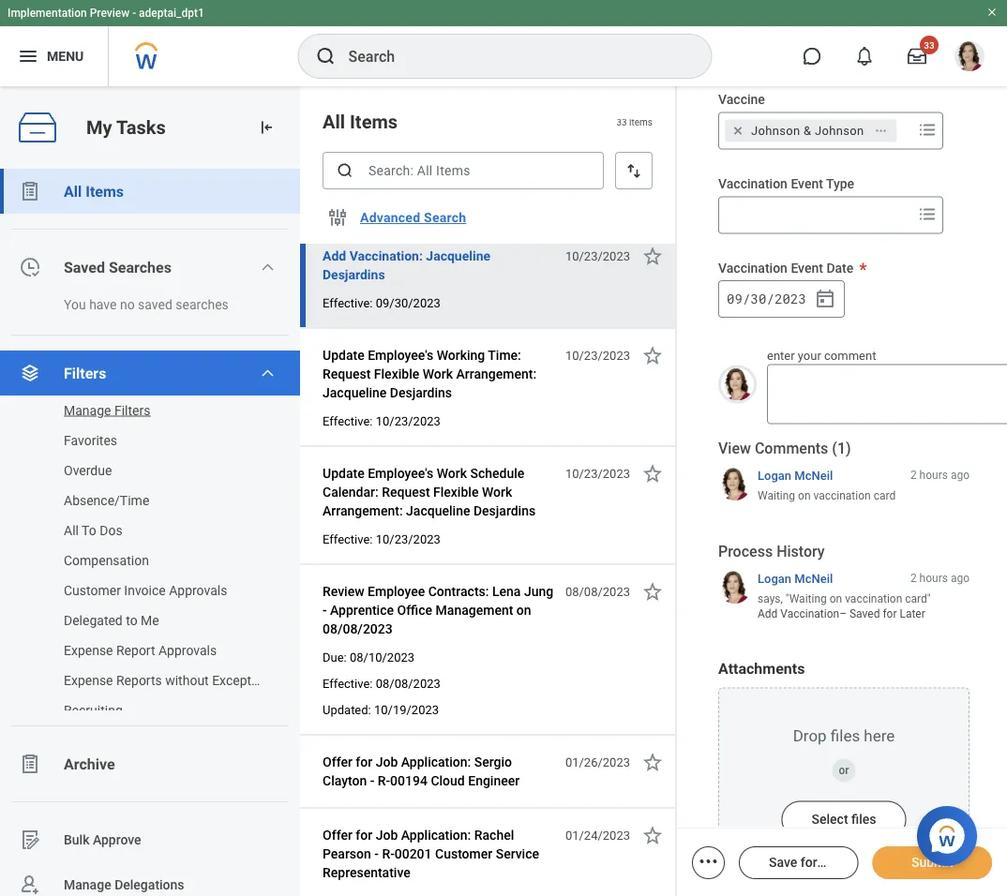 Task type: describe. For each thing, give the bounding box(es) containing it.
favorites button
[[0, 426, 281, 456]]

33 button
[[896, 36, 939, 77]]

due: 08/10/2023
[[323, 650, 415, 664]]

select
[[812, 813, 848, 828]]

items inside button
[[86, 182, 124, 200]]

chevron down image for saved searches
[[260, 260, 275, 275]]

to
[[82, 523, 96, 538]]

items inside item list element
[[350, 111, 398, 133]]

view
[[718, 440, 751, 458]]

clipboard image
[[19, 180, 41, 203]]

flexible inside update employee's working time: request flexible work arrangement: jacqueline desjardins
[[374, 366, 419, 382]]

offer for offer for job application: sergio clayton ‎- r-00194 cloud engineer
[[323, 754, 352, 770]]

reports
[[116, 673, 162, 688]]

compensation
[[64, 553, 149, 568]]

add vaccination: jacqueline desjardins button
[[323, 245, 555, 286]]

submit
[[911, 855, 953, 871]]

select files button
[[782, 802, 906, 839]]

me
[[141, 613, 159, 628]]

10/23/2023 for add vaccination: jacqueline desjardins
[[565, 249, 630, 263]]

pearson
[[323, 846, 371, 862]]

desjardins inside update employee's working time: request flexible work arrangement: jacqueline desjardins
[[390, 385, 452, 400]]

comment
[[824, 349, 876, 363]]

absence/time button
[[0, 486, 281, 516]]

history
[[777, 543, 825, 561]]

says,
[[758, 593, 783, 606]]

employee
[[368, 584, 425, 599]]

exceptions
[[212, 673, 276, 688]]

star image for add vaccination: jacqueline desjardins
[[641, 245, 664, 267]]

lena
[[492, 584, 521, 599]]

customer invoice approvals button
[[0, 576, 281, 606]]

inbox large image
[[908, 47, 926, 66]]

2 vertical spatial 08/08/2023
[[376, 677, 441, 691]]

clipboard image
[[19, 753, 41, 776]]

expense reports without exceptions
[[64, 673, 276, 688]]

2023
[[775, 291, 806, 308]]

1 horizontal spatial on
[[798, 489, 811, 503]]

prompts image
[[916, 203, 939, 226]]

enter your comment text field
[[767, 365, 1007, 425]]

08/08/2023 inside 'review employee contracts: lena jung - apprentice office management on 08/08/2023'
[[323, 621, 393, 637]]

‎- for clayton
[[370, 773, 374, 789]]

application: for customer
[[401, 828, 471, 843]]

event for type
[[791, 176, 823, 192]]

arrangement: inside update employee's work schedule calendar: request flexible work arrangement: jacqueline desjardins
[[323, 503, 403, 519]]

process
[[718, 543, 773, 561]]

office
[[397, 603, 432, 618]]

card"
[[905, 593, 931, 606]]

33 items
[[616, 116, 653, 127]]

hours for view comments (1)
[[920, 469, 948, 482]]

00194
[[390, 773, 428, 789]]

filters button
[[0, 351, 300, 396]]

related actions image
[[874, 125, 887, 138]]

r- for 00194
[[378, 773, 390, 789]]

transformation import image
[[257, 118, 276, 137]]

view comments (1)
[[718, 440, 851, 458]]

comments
[[755, 440, 828, 458]]

my tasks element
[[0, 86, 300, 896]]

on inside the says, "waiting on vaccination card" add vaccination – saved for later
[[830, 593, 842, 606]]

searches
[[109, 258, 171, 276]]

waiting on vaccination card
[[758, 489, 896, 503]]

implementation preview -   adeptai_dpt1
[[8, 7, 204, 20]]

update employee's working time: request flexible work arrangement: jacqueline desjardins
[[323, 347, 537, 400]]

effective: 09/30/2023
[[323, 296, 441, 310]]

jacqueline inside update employee's working time: request flexible work arrangement: jacqueline desjardins
[[323, 385, 387, 400]]

hours for process history
[[920, 572, 948, 586]]

saved
[[138, 297, 172, 312]]

saved inside dropdown button
[[64, 258, 105, 276]]

vaccination event date
[[718, 261, 854, 276]]

menu banner
[[0, 0, 1007, 86]]

2 vertical spatial work
[[482, 484, 512, 500]]

list containing all items
[[0, 169, 300, 896]]

all items inside item list element
[[323, 111, 398, 133]]

bulk
[[64, 832, 90, 848]]

ago for process history
[[951, 572, 970, 586]]

approve
[[93, 832, 141, 848]]

notifications large image
[[855, 47, 874, 66]]

employee's for flexible
[[368, 347, 433, 363]]

manage for manage filters
[[64, 403, 111, 418]]

says, "waiting on vaccination card" add vaccination – saved for later
[[758, 593, 931, 621]]

files
[[851, 813, 876, 828]]

application: for cloud
[[401, 754, 471, 770]]

employee's photo (logan mcneil) image
[[718, 366, 757, 404]]

08/10/2023
[[350, 650, 415, 664]]

clock check image
[[19, 256, 41, 279]]

1 / from the left
[[743, 291, 751, 308]]

search image
[[336, 161, 354, 180]]

overdue
[[64, 463, 112, 478]]

logan mcneil button for comments
[[758, 468, 833, 485]]

approvals for expense report approvals
[[158, 643, 217, 658]]

you
[[64, 297, 86, 312]]

user plus image
[[19, 874, 41, 896]]

compensation button
[[0, 546, 281, 576]]

invoice
[[124, 583, 166, 598]]

process history
[[718, 543, 825, 561]]

1 vertical spatial all
[[64, 182, 82, 200]]

time:
[[488, 347, 521, 363]]

on inside 'review employee contracts: lena jung - apprentice office management on 08/08/2023'
[[517, 603, 531, 618]]

expense reports without exceptions button
[[0, 666, 281, 696]]

10/23/2023 for update employee's work schedule calendar: request flexible work arrangement: jacqueline desjardins
[[565, 467, 630, 481]]

apprentice
[[330, 603, 394, 618]]

- inside 'review employee contracts: lena jung - apprentice office management on 08/08/2023'
[[323, 603, 327, 618]]

for for offer for job application: sergio clayton ‎- r-00194 cloud engineer
[[356, 754, 372, 770]]

logan mcneil for comments
[[758, 469, 833, 483]]

manage delegations
[[64, 877, 184, 893]]

33 for 33
[[924, 39, 935, 51]]

attachments
[[718, 661, 805, 679]]

2 for process history
[[910, 572, 917, 586]]

jung
[[524, 584, 553, 599]]

"waiting
[[786, 593, 827, 606]]

to
[[126, 613, 138, 628]]

adeptai_dpt1
[[139, 7, 204, 20]]

desjardins inside update employee's work schedule calendar: request flexible work arrangement: jacqueline desjardins
[[474, 503, 536, 519]]

updated:
[[323, 703, 371, 717]]

30
[[751, 291, 767, 308]]

1 vertical spatial work
[[437, 466, 467, 481]]

enter
[[767, 349, 795, 363]]

date
[[827, 261, 854, 276]]

desjardins inside add vaccination: jacqueline desjardins
[[323, 267, 385, 282]]

offer for job application: sergio clayton ‎- r-00194 cloud engineer
[[323, 754, 520, 789]]

advanced search
[[360, 210, 466, 225]]

schedule
[[470, 466, 524, 481]]

your
[[798, 349, 821, 363]]

3 star image from the top
[[641, 751, 664, 774]]

vaccination event date group
[[718, 281, 845, 318]]

delegations
[[115, 877, 184, 893]]

archive button
[[0, 742, 300, 787]]

logan for history
[[758, 572, 792, 587]]

tasks
[[116, 116, 166, 138]]

prompts image
[[916, 119, 939, 142]]

effective: 10/23/2023 for jacqueline
[[323, 414, 441, 428]]

card
[[874, 489, 896, 503]]

without
[[165, 673, 209, 688]]

3 star image from the top
[[641, 824, 664, 847]]

archive
[[64, 755, 115, 773]]

Vaccination Event Type field
[[719, 199, 912, 232]]

item list element
[[300, 86, 677, 896]]

enter your comment
[[767, 349, 876, 363]]

expense for expense report approvals
[[64, 643, 113, 658]]

ago for view comments (1)
[[951, 469, 970, 482]]

offer for job application: rachel pearson ‎- r-00201 customer service representative
[[323, 828, 539, 881]]



Task type: locate. For each thing, give the bounding box(es) containing it.
manage filters
[[64, 403, 150, 418]]

2 offer from the top
[[323, 828, 352, 843]]

logan mcneil up waiting
[[758, 469, 833, 483]]

menu button
[[0, 26, 108, 86]]

Search: All Items text field
[[323, 152, 604, 189]]

you have no saved searches
[[64, 297, 229, 312]]

delegated to me
[[64, 613, 159, 628]]

for up clayton
[[356, 754, 372, 770]]

cloud
[[431, 773, 465, 789]]

0 vertical spatial arrangement:
[[456, 366, 537, 382]]

0 vertical spatial star image
[[641, 462, 664, 485]]

sergio
[[474, 754, 512, 770]]

1 job from the top
[[376, 754, 398, 770]]

0 horizontal spatial on
[[517, 603, 531, 618]]

0 horizontal spatial flexible
[[374, 366, 419, 382]]

33 left profile logan mcneil icon at right
[[924, 39, 935, 51]]

event for date
[[791, 261, 823, 276]]

advanced
[[360, 210, 420, 225]]

logan mcneil button for history
[[758, 572, 833, 588]]

request inside update employee's working time: request flexible work arrangement: jacqueline desjardins
[[323, 366, 371, 382]]

on
[[798, 489, 811, 503], [830, 593, 842, 606], [517, 603, 531, 618]]

2 2 from the top
[[910, 572, 917, 586]]

1 vertical spatial request
[[382, 484, 430, 500]]

johnson left &
[[751, 124, 800, 138]]

employee's up calendar:
[[368, 466, 433, 481]]

effective: 10/23/2023 for arrangement:
[[323, 532, 441, 546]]

2 for view comments (1)
[[910, 469, 917, 482]]

logan mcneil button
[[758, 468, 833, 485], [758, 572, 833, 588]]

-
[[132, 7, 136, 20], [323, 603, 327, 618]]

list containing manage filters
[[0, 396, 300, 726]]

event
[[791, 176, 823, 192], [791, 261, 823, 276]]

33 for 33 items
[[616, 116, 627, 127]]

update employee's working time: request flexible work arrangement: jacqueline desjardins button
[[323, 344, 555, 404]]

1 vertical spatial r-
[[382, 846, 395, 862]]

calendar image
[[814, 288, 836, 311]]

1 vertical spatial employee's
[[368, 466, 433, 481]]

type
[[826, 176, 854, 192]]

expense report approvals
[[64, 643, 217, 658]]

0 horizontal spatial 33
[[616, 116, 627, 127]]

manage down bulk
[[64, 877, 111, 893]]

logan mcneil for history
[[758, 572, 833, 587]]

update inside update employee's working time: request flexible work arrangement: jacqueline desjardins
[[323, 347, 364, 363]]

09
[[727, 291, 743, 308]]

representative
[[323, 865, 411, 881]]

1 vertical spatial vaccination
[[845, 593, 902, 606]]

0 horizontal spatial saved
[[64, 258, 105, 276]]

vaccination up 30
[[718, 261, 788, 276]]

jacqueline down "effective: 09/30/2023"
[[323, 385, 387, 400]]

application:
[[401, 754, 471, 770], [401, 828, 471, 843]]

star image
[[641, 462, 664, 485], [641, 580, 664, 603], [641, 824, 664, 847]]

0 vertical spatial flexible
[[374, 366, 419, 382]]

event up vaccination event type field
[[791, 176, 823, 192]]

08/08/2023
[[565, 585, 630, 599], [323, 621, 393, 637], [376, 677, 441, 691]]

logan for comments
[[758, 469, 792, 483]]

implementation
[[8, 7, 87, 20]]

0 vertical spatial vaccination
[[813, 489, 871, 503]]

01/24/2023
[[565, 828, 630, 843]]

saved searches
[[64, 258, 171, 276]]

2 ago from the top
[[951, 572, 970, 586]]

for inside the says, "waiting on vaccination card" add vaccination – saved for later
[[883, 608, 897, 621]]

review employee contracts: lena jung - apprentice office management on 08/08/2023 button
[[323, 580, 555, 640]]

2 expense from the top
[[64, 673, 113, 688]]

1 vertical spatial jacqueline
[[323, 385, 387, 400]]

2 vertical spatial jacqueline
[[406, 503, 470, 519]]

1 update from the top
[[323, 347, 364, 363]]

10/23/2023
[[565, 249, 630, 263], [565, 348, 630, 362], [376, 414, 441, 428], [565, 467, 630, 481], [376, 532, 441, 546]]

1 event from the top
[[791, 176, 823, 192]]

2 logan from the top
[[758, 572, 792, 587]]

1 star image from the top
[[641, 462, 664, 485]]

approvals inside customer invoice approvals button
[[169, 583, 227, 598]]

jacqueline
[[426, 248, 491, 264], [323, 385, 387, 400], [406, 503, 470, 519]]

mcneil for comments
[[795, 469, 833, 483]]

application: inside the offer for job application: sergio clayton ‎- r-00194 cloud engineer
[[401, 754, 471, 770]]

saved searches button
[[0, 245, 300, 290]]

offer up clayton
[[323, 754, 352, 770]]

for inside the offer for job application: sergio clayton ‎- r-00194 cloud engineer
[[356, 754, 372, 770]]

0 horizontal spatial request
[[323, 366, 371, 382]]

0 vertical spatial effective: 10/23/2023
[[323, 414, 441, 428]]

filters inside filters dropdown button
[[64, 364, 106, 382]]

offer for job application: sergio clayton ‎- r-00194 cloud engineer button
[[323, 751, 555, 792]]

delegated to me button
[[0, 606, 281, 636]]

33 inside item list element
[[616, 116, 627, 127]]

desjardins down vaccination:
[[323, 267, 385, 282]]

effective: 10/23/2023 down update employee's working time: request flexible work arrangement: jacqueline desjardins
[[323, 414, 441, 428]]

0 vertical spatial ago
[[951, 469, 970, 482]]

for right the save on the bottom right of the page
[[801, 855, 817, 871]]

update for update employee's working time: request flexible work arrangement: jacqueline desjardins
[[323, 347, 364, 363]]

1 vertical spatial application:
[[401, 828, 471, 843]]

2 effective: 10/23/2023 from the top
[[323, 532, 441, 546]]

add inside add vaccination: jacqueline desjardins
[[323, 248, 346, 264]]

0 horizontal spatial /
[[743, 291, 751, 308]]

all to dos
[[64, 523, 123, 538]]

1 mcneil from the top
[[795, 469, 833, 483]]

request
[[323, 366, 371, 382], [382, 484, 430, 500]]

updated: 10/19/2023
[[323, 703, 439, 717]]

2 job from the top
[[376, 828, 398, 843]]

vaccination down "waiting
[[781, 608, 839, 621]]

sort image
[[625, 161, 643, 180]]

for for save for later
[[801, 855, 817, 871]]

logan inside process history region
[[758, 572, 792, 587]]

saved right – at bottom right
[[850, 608, 880, 621]]

update employee's work schedule calendar: request flexible work arrangement: jacqueline desjardins
[[323, 466, 536, 519]]

effective: up calendar:
[[323, 414, 373, 428]]

perspective image
[[19, 362, 41, 384]]

filters inside manage filters button
[[114, 403, 150, 418]]

1 effective: from the top
[[323, 296, 373, 310]]

no
[[120, 297, 135, 312]]

2 application: from the top
[[401, 828, 471, 843]]

desjardins down schedule
[[474, 503, 536, 519]]

1 manage from the top
[[64, 403, 111, 418]]

0 horizontal spatial arrangement:
[[323, 503, 403, 519]]

1 vertical spatial arrangement:
[[323, 503, 403, 519]]

1 expense from the top
[[64, 643, 113, 658]]

attachments region
[[718, 660, 970, 878]]

2 johnson from the left
[[815, 124, 864, 138]]

1 vertical spatial approvals
[[158, 643, 217, 658]]

0 vertical spatial all
[[323, 111, 345, 133]]

vaccination inside the says, "waiting on vaccination card" add vaccination – saved for later
[[845, 593, 902, 606]]

1 vertical spatial filters
[[114, 403, 150, 418]]

add down configure image
[[323, 248, 346, 264]]

work left schedule
[[437, 466, 467, 481]]

0 horizontal spatial items
[[86, 182, 124, 200]]

/ right the 09
[[743, 291, 751, 308]]

0 vertical spatial star image
[[641, 245, 664, 267]]

ago inside process history region
[[951, 572, 970, 586]]

for inside offer for job application: rachel pearson ‎- r-00201 customer service representative
[[356, 828, 372, 843]]

close environment banner image
[[987, 7, 998, 18]]

customer down rachel
[[435, 846, 493, 862]]

2 inside process history region
[[910, 572, 917, 586]]

search
[[424, 210, 466, 225]]

approvals
[[169, 583, 227, 598], [158, 643, 217, 658]]

offer for offer for job application: rachel pearson ‎- r-00201 customer service representative
[[323, 828, 352, 843]]

recruiting button
[[0, 696, 281, 726]]

1 vertical spatial star image
[[641, 344, 664, 367]]

menu
[[47, 48, 84, 64]]

update for update employee's work schedule calendar: request flexible work arrangement: jacqueline desjardins
[[323, 466, 364, 481]]

1 vertical spatial effective: 10/23/2023
[[323, 532, 441, 546]]

related actions image
[[697, 851, 720, 873]]

job up 00194
[[376, 754, 398, 770]]

1 vertical spatial chevron down image
[[260, 366, 275, 381]]

event left date
[[791, 261, 823, 276]]

effective: for update employee's work schedule calendar: request flexible work arrangement: jacqueline desjardins
[[323, 532, 373, 546]]

1 horizontal spatial later
[[900, 608, 925, 621]]

vaccination event type
[[718, 176, 854, 192]]

work down working
[[423, 366, 453, 382]]

customer invoice approvals
[[64, 583, 227, 598]]

‎- for pearson
[[374, 846, 379, 862]]

1 vertical spatial logan
[[758, 572, 792, 587]]

logan
[[758, 469, 792, 483], [758, 572, 792, 587]]

‎- up representative at bottom
[[374, 846, 379, 862]]

0 vertical spatial 33
[[924, 39, 935, 51]]

effective: left the 09/30/2023
[[323, 296, 373, 310]]

08/08/2023 down the apprentice
[[323, 621, 393, 637]]

profile logan mcneil image
[[955, 41, 985, 75]]

1 logan mcneil button from the top
[[758, 468, 833, 485]]

application: up 00201
[[401, 828, 471, 843]]

mcneil up 'waiting on vaccination card'
[[795, 469, 833, 483]]

vaccination up – at bottom right
[[845, 593, 902, 606]]

job for 00201
[[376, 828, 398, 843]]

logan mcneil
[[758, 469, 833, 483], [758, 572, 833, 587]]

r- up representative at bottom
[[382, 846, 395, 862]]

update
[[323, 347, 364, 363], [323, 466, 364, 481]]

advanced search button
[[353, 199, 474, 236]]

0 vertical spatial 08/08/2023
[[565, 585, 630, 599]]

mcneil inside process history region
[[795, 572, 833, 587]]

rename image
[[19, 829, 41, 851]]

configure image
[[326, 206, 349, 229]]

hours
[[920, 469, 948, 482], [920, 572, 948, 586]]

manage up "favorites"
[[64, 403, 111, 418]]

1 vertical spatial 2 hours ago
[[910, 572, 970, 586]]

1 vertical spatial customer
[[435, 846, 493, 862]]

0 vertical spatial customer
[[64, 583, 121, 598]]

add
[[323, 248, 346, 264], [758, 608, 778, 621]]

2 horizontal spatial desjardins
[[474, 503, 536, 519]]

2 event from the top
[[791, 261, 823, 276]]

1 list from the top
[[0, 169, 300, 896]]

0 vertical spatial logan mcneil
[[758, 469, 833, 483]]

save for later button
[[739, 847, 859, 880]]

Search Workday  search field
[[348, 36, 673, 77]]

star image down 'sort' icon on the right of the page
[[641, 245, 664, 267]]

justify image
[[17, 45, 39, 68]]

- inside "menu" banner
[[132, 7, 136, 20]]

arrangement: down time:
[[456, 366, 537, 382]]

mcneil up "waiting
[[795, 572, 833, 587]]

10/19/2023
[[374, 703, 439, 717]]

0 vertical spatial request
[[323, 366, 371, 382]]

searches
[[176, 297, 229, 312]]

approvals up without
[[158, 643, 217, 658]]

2 2 hours ago from the top
[[910, 572, 970, 586]]

2 star image from the top
[[641, 580, 664, 603]]

2 up card"
[[910, 572, 917, 586]]

logan up says,
[[758, 572, 792, 587]]

request down "effective: 09/30/2023"
[[323, 366, 371, 382]]

saved up you
[[64, 258, 105, 276]]

logan up waiting
[[758, 469, 792, 483]]

jacqueline down schedule
[[406, 503, 470, 519]]

expense for expense reports without exceptions
[[64, 673, 113, 688]]

1 vertical spatial 08/08/2023
[[323, 621, 393, 637]]

&
[[804, 124, 812, 138]]

effective: for update employee's working time: request flexible work arrangement: jacqueline desjardins
[[323, 414, 373, 428]]

jacqueline inside update employee's work schedule calendar: request flexible work arrangement: jacqueline desjardins
[[406, 503, 470, 519]]

all items right clipboard image
[[64, 182, 124, 200]]

work inside update employee's working time: request flexible work arrangement: jacqueline desjardins
[[423, 366, 453, 382]]

1 effective: 10/23/2023 from the top
[[323, 414, 441, 428]]

you have no saved searches button
[[0, 290, 281, 320]]

01/26/2023
[[565, 755, 630, 769]]

0 horizontal spatial -
[[132, 7, 136, 20]]

0 vertical spatial manage
[[64, 403, 111, 418]]

save for later
[[769, 855, 851, 871]]

johnson & johnson, press delete to clear value. option
[[725, 120, 897, 143]]

1 logan from the top
[[758, 469, 792, 483]]

desjardins down working
[[390, 385, 452, 400]]

/ right 30
[[767, 291, 774, 308]]

vaccination
[[813, 489, 871, 503], [845, 593, 902, 606]]

employee's for request
[[368, 466, 433, 481]]

2 hours ago for process history
[[910, 572, 970, 586]]

1 vertical spatial later
[[821, 855, 851, 871]]

offer inside offer for job application: rachel pearson ‎- r-00201 customer service representative
[[323, 828, 352, 843]]

later inside save for later button
[[821, 855, 851, 871]]

0 vertical spatial ‎-
[[370, 773, 374, 789]]

effective:
[[323, 296, 373, 310], [323, 414, 373, 428], [323, 532, 373, 546], [323, 677, 373, 691]]

0 vertical spatial filters
[[64, 364, 106, 382]]

employee's inside update employee's working time: request flexible work arrangement: jacqueline desjardins
[[368, 347, 433, 363]]

1 vertical spatial job
[[376, 828, 398, 843]]

1 vertical spatial expense
[[64, 673, 113, 688]]

1 vertical spatial manage
[[64, 877, 111, 893]]

list
[[0, 169, 300, 896], [0, 396, 300, 726]]

1 vertical spatial all items
[[64, 182, 124, 200]]

r-
[[378, 773, 390, 789], [382, 846, 395, 862]]

chevron down image for filters
[[260, 366, 275, 381]]

1 horizontal spatial arrangement:
[[456, 366, 537, 382]]

2 hours ago inside process history region
[[910, 572, 970, 586]]

flexible down the 09/30/2023
[[374, 366, 419, 382]]

1 vertical spatial 33
[[616, 116, 627, 127]]

2 down enter your comment text box
[[910, 469, 917, 482]]

mcneil for history
[[795, 572, 833, 587]]

1 employee's from the top
[[368, 347, 433, 363]]

1 hours from the top
[[920, 469, 948, 482]]

0 vertical spatial jacqueline
[[426, 248, 491, 264]]

‎- right clayton
[[370, 773, 374, 789]]

r- right clayton
[[378, 773, 390, 789]]

hours inside process history region
[[920, 572, 948, 586]]

application: inside offer for job application: rachel pearson ‎- r-00201 customer service representative
[[401, 828, 471, 843]]

1 horizontal spatial johnson
[[815, 124, 864, 138]]

update inside update employee's work schedule calendar: request flexible work arrangement: jacqueline desjardins
[[323, 466, 364, 481]]

2
[[910, 469, 917, 482], [910, 572, 917, 586]]

1 vertical spatial desjardins
[[390, 385, 452, 400]]

for
[[883, 608, 897, 621], [356, 754, 372, 770], [356, 828, 372, 843], [801, 855, 817, 871]]

‎- inside offer for job application: rachel pearson ‎- r-00201 customer service representative
[[374, 846, 379, 862]]

all items up search icon
[[323, 111, 398, 133]]

00201
[[395, 846, 432, 862]]

search image
[[315, 45, 337, 68]]

saved inside the says, "waiting on vaccination card" add vaccination – saved for later
[[850, 608, 880, 621]]

effective: 10/23/2023
[[323, 414, 441, 428], [323, 532, 441, 546]]

approvals inside expense report approvals button
[[158, 643, 217, 658]]

2 vertical spatial star image
[[641, 824, 664, 847]]

jacqueline down search
[[426, 248, 491, 264]]

for right – at bottom right
[[883, 608, 897, 621]]

0 vertical spatial job
[[376, 754, 398, 770]]

all items inside button
[[64, 182, 124, 200]]

filters up manage filters
[[64, 364, 106, 382]]

vaccination for vaccination event date
[[718, 261, 788, 276]]

r- inside offer for job application: rachel pearson ‎- r-00201 customer service representative
[[382, 846, 395, 862]]

1 vertical spatial add
[[758, 608, 778, 621]]

manage filters button
[[0, 396, 281, 426]]

r- for 00201
[[382, 846, 395, 862]]

star image for update employee's working time: request flexible work arrangement: jacqueline desjardins
[[641, 344, 664, 367]]

star image left employee's photo (logan mcneil)
[[641, 344, 664, 367]]

johnson right &
[[815, 124, 864, 138]]

items
[[350, 111, 398, 133], [86, 182, 124, 200]]

1 logan mcneil from the top
[[758, 469, 833, 483]]

2 chevron down image from the top
[[260, 366, 275, 381]]

0 vertical spatial 2
[[910, 469, 917, 482]]

10/23/2023 for update employee's working time: request flexible work arrangement: jacqueline desjardins
[[565, 348, 630, 362]]

star image right 01/26/2023
[[641, 751, 664, 774]]

working
[[437, 347, 485, 363]]

logan mcneil button up "waiting
[[758, 572, 833, 588]]

later down select
[[821, 855, 851, 871]]

johnson & johnson element
[[751, 123, 864, 140]]

update up calendar:
[[323, 466, 364, 481]]

1 ago from the top
[[951, 469, 970, 482]]

1 horizontal spatial filters
[[114, 403, 150, 418]]

report
[[116, 643, 155, 658]]

arrangement: down calendar:
[[323, 503, 403, 519]]

work down schedule
[[482, 484, 512, 500]]

star image for review employee contracts: lena jung - apprentice office management on 08/08/2023
[[641, 580, 664, 603]]

all left 'to'
[[64, 523, 79, 538]]

expense down delegated
[[64, 643, 113, 658]]

effective: 08/08/2023
[[323, 677, 441, 691]]

hours down enter your comment text box
[[920, 469, 948, 482]]

all
[[323, 111, 345, 133], [64, 182, 82, 200], [64, 523, 79, 538]]

2 star image from the top
[[641, 344, 664, 367]]

0 vertical spatial -
[[132, 7, 136, 20]]

2 horizontal spatial on
[[830, 593, 842, 606]]

management
[[436, 603, 513, 618]]

33 left the items
[[616, 116, 627, 127]]

1 vertical spatial logan mcneil button
[[758, 572, 833, 588]]

1 vertical spatial offer
[[323, 828, 352, 843]]

1 vertical spatial logan mcneil
[[758, 572, 833, 587]]

arrangement: inside update employee's working time: request flexible work arrangement: jacqueline desjardins
[[456, 366, 537, 382]]

items down my
[[86, 182, 124, 200]]

filters up favorites button
[[114, 403, 150, 418]]

employee's down the 09/30/2023
[[368, 347, 433, 363]]

0 horizontal spatial later
[[821, 855, 851, 871]]

flexible
[[374, 366, 419, 382], [433, 484, 479, 500]]

2 effective: from the top
[[323, 414, 373, 428]]

request right calendar:
[[382, 484, 430, 500]]

vaccination down x small icon
[[718, 176, 788, 192]]

0 vertical spatial add
[[323, 248, 346, 264]]

1 vertical spatial vaccination
[[718, 261, 788, 276]]

on down jung
[[517, 603, 531, 618]]

2 manage from the top
[[64, 877, 111, 893]]

or
[[839, 765, 849, 778]]

x small image
[[729, 122, 747, 141]]

1 chevron down image from the top
[[260, 260, 275, 275]]

0 vertical spatial later
[[900, 608, 925, 621]]

1 star image from the top
[[641, 245, 664, 267]]

vaccination inside the says, "waiting on vaccination card" add vaccination – saved for later
[[781, 608, 839, 621]]

0 vertical spatial update
[[323, 347, 364, 363]]

2 logan mcneil button from the top
[[758, 572, 833, 588]]

1 vertical spatial ‎-
[[374, 846, 379, 862]]

effective: for add vaccination: jacqueline desjardins
[[323, 296, 373, 310]]

later inside the says, "waiting on vaccination card" add vaccination – saved for later
[[900, 608, 925, 621]]

job inside the offer for job application: sergio clayton ‎- r-00194 cloud engineer
[[376, 754, 398, 770]]

0 vertical spatial event
[[791, 176, 823, 192]]

logan mcneil up "waiting
[[758, 572, 833, 587]]

0 vertical spatial mcneil
[[795, 469, 833, 483]]

manage inside button
[[64, 403, 111, 418]]

2 logan mcneil from the top
[[758, 572, 833, 587]]

2 hours from the top
[[920, 572, 948, 586]]

‎- inside the offer for job application: sergio clayton ‎- r-00194 cloud engineer
[[370, 773, 374, 789]]

application: up cloud
[[401, 754, 471, 770]]

1 vertical spatial mcneil
[[795, 572, 833, 587]]

star image
[[641, 245, 664, 267], [641, 344, 664, 367], [641, 751, 664, 774]]

1 application: from the top
[[401, 754, 471, 770]]

09 / 30 / 2023
[[727, 291, 806, 308]]

2 hours ago for view comments (1)
[[910, 469, 970, 482]]

chevron down image inside filters dropdown button
[[260, 366, 275, 381]]

effective: 10/23/2023 up employee
[[323, 532, 441, 546]]

0 vertical spatial logan
[[758, 469, 792, 483]]

2 list from the top
[[0, 396, 300, 726]]

employee's inside update employee's work schedule calendar: request flexible work arrangement: jacqueline desjardins
[[368, 466, 433, 481]]

favorites
[[64, 433, 117, 448]]

customer inside customer invoice approvals button
[[64, 583, 121, 598]]

manage for manage delegations
[[64, 877, 111, 893]]

logan mcneil button inside process history region
[[758, 572, 833, 588]]

2 vertical spatial all
[[64, 523, 79, 538]]

logan mcneil button up waiting
[[758, 468, 833, 485]]

0 vertical spatial hours
[[920, 469, 948, 482]]

review employee contracts: lena jung - apprentice office management on 08/08/2023
[[323, 584, 553, 637]]

0 vertical spatial chevron down image
[[260, 260, 275, 275]]

2 update from the top
[[323, 466, 364, 481]]

hours up card"
[[920, 572, 948, 586]]

08/08/2023 up 10/19/2023
[[376, 677, 441, 691]]

job inside offer for job application: rachel pearson ‎- r-00201 customer service representative
[[376, 828, 398, 843]]

on up – at bottom right
[[830, 593, 842, 606]]

all inside item list element
[[323, 111, 345, 133]]

- down review
[[323, 603, 327, 618]]

0 vertical spatial approvals
[[169, 583, 227, 598]]

1 offer from the top
[[323, 754, 352, 770]]

logan mcneil inside process history region
[[758, 572, 833, 587]]

items up search icon
[[350, 111, 398, 133]]

request inside update employee's work schedule calendar: request flexible work arrangement: jacqueline desjardins
[[382, 484, 430, 500]]

1 horizontal spatial add
[[758, 608, 778, 621]]

chevron down image inside 'saved searches' dropdown button
[[260, 260, 275, 275]]

33 inside button
[[924, 39, 935, 51]]

r- inside the offer for job application: sergio clayton ‎- r-00194 cloud engineer
[[378, 773, 390, 789]]

0 vertical spatial offer
[[323, 754, 352, 770]]

later down card"
[[900, 608, 925, 621]]

manage delegations link
[[0, 863, 300, 896]]

items
[[629, 116, 653, 127]]

0 vertical spatial r-
[[378, 773, 390, 789]]

customer inside offer for job application: rachel pearson ‎- r-00201 customer service representative
[[435, 846, 493, 862]]

offer up the pearson
[[323, 828, 352, 843]]

1 vertical spatial event
[[791, 261, 823, 276]]

job for 00194
[[376, 754, 398, 770]]

offer inside the offer for job application: sergio clayton ‎- r-00194 cloud engineer
[[323, 754, 352, 770]]

2 mcneil from the top
[[795, 572, 833, 587]]

1 horizontal spatial customer
[[435, 846, 493, 862]]

add inside the says, "waiting on vaccination card" add vaccination – saved for later
[[758, 608, 778, 621]]

1 2 from the top
[[910, 469, 917, 482]]

bulk approve
[[64, 832, 141, 848]]

0 horizontal spatial filters
[[64, 364, 106, 382]]

3 effective: from the top
[[323, 532, 373, 546]]

2 employee's from the top
[[368, 466, 433, 481]]

1 2 hours ago from the top
[[910, 469, 970, 482]]

1 horizontal spatial saved
[[850, 608, 880, 621]]

all right clipboard image
[[64, 182, 82, 200]]

vaccination left card on the bottom right of page
[[813, 489, 871, 503]]

customer up delegated
[[64, 583, 121, 598]]

approvals for customer invoice approvals
[[169, 583, 227, 598]]

preview
[[90, 7, 130, 20]]

update down "effective: 09/30/2023"
[[323, 347, 364, 363]]

for for offer for job application: rachel pearson ‎- r-00201 customer service representative
[[356, 828, 372, 843]]

0 vertical spatial vaccination
[[718, 176, 788, 192]]

effective: up updated: on the bottom
[[323, 677, 373, 691]]

process history region
[[718, 542, 970, 628]]

add down says,
[[758, 608, 778, 621]]

0 horizontal spatial all items
[[64, 182, 124, 200]]

job up 00201
[[376, 828, 398, 843]]

2 vertical spatial star image
[[641, 751, 664, 774]]

approvals right invoice at the left bottom
[[169, 583, 227, 598]]

flexible down schedule
[[433, 484, 479, 500]]

0 vertical spatial 2 hours ago
[[910, 469, 970, 482]]

service
[[496, 846, 539, 862]]

on right waiting
[[798, 489, 811, 503]]

star image for update employee's work schedule calendar: request flexible work arrangement: jacqueline desjardins
[[641, 462, 664, 485]]

vaccination for vaccination event type
[[718, 176, 788, 192]]

- right the preview
[[132, 7, 136, 20]]

jacqueline inside add vaccination: jacqueline desjardins
[[426, 248, 491, 264]]

2 / from the left
[[767, 291, 774, 308]]

all up search icon
[[323, 111, 345, 133]]

expense up recruiting on the bottom
[[64, 673, 113, 688]]

0 vertical spatial saved
[[64, 258, 105, 276]]

4 effective: from the top
[[323, 677, 373, 691]]

2 vertical spatial desjardins
[[474, 503, 536, 519]]

0 vertical spatial application:
[[401, 754, 471, 770]]

0 vertical spatial work
[[423, 366, 453, 382]]

1 johnson from the left
[[751, 124, 800, 138]]

effective: down calendar:
[[323, 532, 373, 546]]

08/08/2023 right jung
[[565, 585, 630, 599]]

chevron down image
[[260, 260, 275, 275], [260, 366, 275, 381]]

for up the pearson
[[356, 828, 372, 843]]

offer for job application: rachel pearson ‎- r-00201 customer service representative button
[[323, 824, 555, 884]]

1 horizontal spatial flexible
[[433, 484, 479, 500]]

flexible inside update employee's work schedule calendar: request flexible work arrangement: jacqueline desjardins
[[433, 484, 479, 500]]

1 vertical spatial hours
[[920, 572, 948, 586]]

1 vertical spatial -
[[323, 603, 327, 618]]

1 vertical spatial flexible
[[433, 484, 479, 500]]



Task type: vqa. For each thing, say whether or not it's contained in the screenshot.


